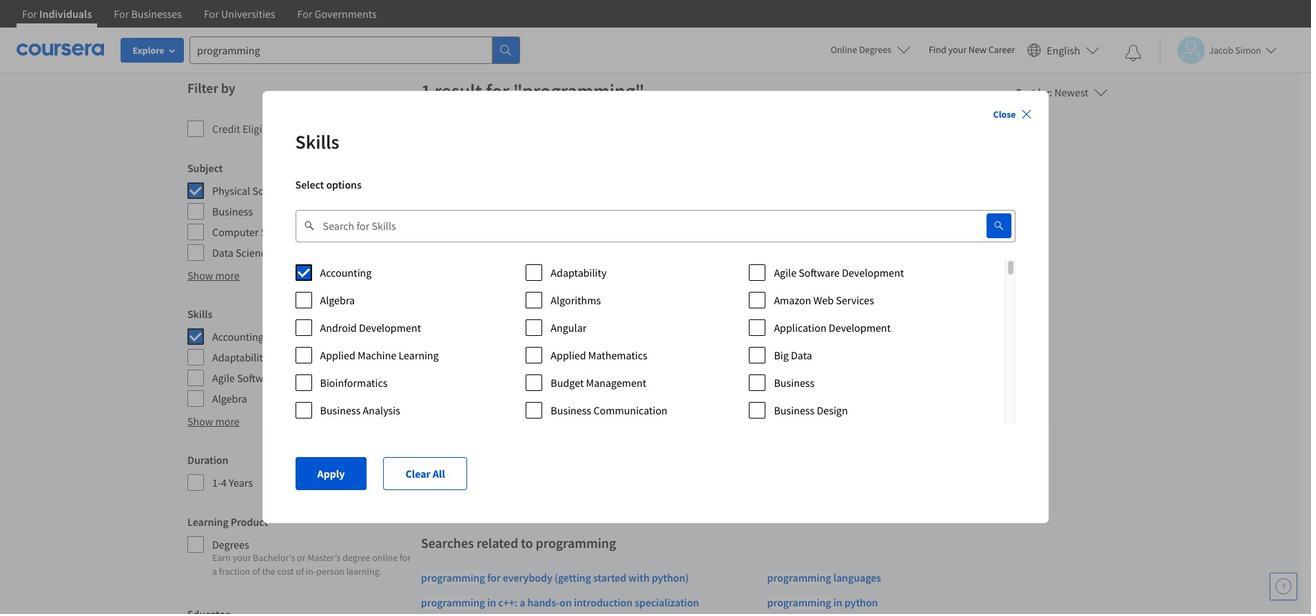 Task type: describe. For each thing, give the bounding box(es) containing it.
1 vertical spatial a
[[520, 597, 525, 610]]

learning.
[[347, 566, 382, 578]]

agile software development inside select skills options element
[[774, 266, 905, 280]]

years
[[229, 476, 253, 490]]

of left colorado at the left of the page
[[504, 306, 512, 319]]

data inside select skills options element
[[791, 349, 813, 363]]

your for earn
[[233, 552, 251, 565]]

banner navigation
[[11, 0, 388, 38]]

searches related to programming
[[421, 535, 616, 552]]

clear all
[[406, 467, 445, 481]]

for universities
[[204, 7, 275, 21]]

programming languages
[[768, 572, 882, 586]]

big data
[[774, 349, 813, 363]]

1 vertical spatial credit
[[454, 445, 479, 457]]

applied for applied mathematics
[[551, 349, 586, 363]]

master of engineering in engineering management link
[[438, 328, 636, 361]]

1 horizontal spatial credit eligible
[[454, 445, 510, 457]]

on
[[560, 597, 572, 610]]

software inside select skills options element
[[799, 266, 840, 280]]

degree
[[343, 552, 370, 565]]

a inside earn your bachelor's or master's degree online for a fraction of the cost of in-person learning.
[[212, 566, 217, 578]]

for for universities
[[204, 7, 219, 21]]

coursera image
[[17, 39, 104, 61]]

0 horizontal spatial credit
[[212, 122, 240, 136]]

business analysis
[[320, 404, 401, 418]]

result
[[435, 79, 482, 103]]

colorado
[[514, 306, 551, 319]]

for businesses
[[114, 7, 182, 21]]

for for governments
[[297, 7, 313, 21]]

adaptability inside select skills options element
[[551, 266, 607, 280]]

all
[[433, 467, 445, 481]]

governments
[[315, 7, 377, 21]]

select options
[[295, 178, 362, 192]]

apply
[[317, 467, 345, 481]]

accounting inside select skills options element
[[320, 266, 372, 280]]

1
[[421, 79, 431, 103]]

hands
[[528, 597, 556, 610]]

sort
[[1016, 85, 1036, 99]]

python for started with python )
[[652, 572, 686, 586]]

in inside the master of engineering in engineering management
[[541, 330, 550, 344]]

management inside select skills options element
[[586, 376, 647, 390]]

programming for everybody ( getting
[[421, 572, 591, 586]]

learning inside group
[[187, 516, 229, 529]]

learning product
[[187, 516, 268, 529]]

product
[[231, 516, 268, 529]]

adaptability inside skills group
[[212, 351, 268, 365]]

business communication
[[551, 404, 668, 418]]

months
[[484, 465, 515, 477]]

in for programming in c ++: a hands - on introduction specialization
[[487, 597, 496, 610]]

development up the services
[[842, 266, 905, 280]]

skills group
[[187, 306, 413, 408]]

(
[[555, 572, 558, 586]]

subject
[[187, 161, 223, 175]]

or
[[297, 552, 306, 565]]

search image
[[994, 221, 1005, 232]]

science for data
[[236, 246, 271, 260]]

budget management
[[551, 376, 647, 390]]

of inside the master of engineering in engineering management
[[471, 330, 481, 344]]

close button
[[988, 102, 1038, 127]]

development inside skills group
[[280, 372, 342, 385]]

filter
[[187, 79, 218, 97]]

physical science and engineering
[[212, 184, 365, 198]]

related
[[477, 535, 518, 552]]

show more button for algebra
[[187, 414, 240, 430]]

angular
[[551, 321, 587, 335]]

computer
[[212, 225, 259, 239]]

agile software development inside skills group
[[212, 372, 342, 385]]

degree
[[438, 465, 466, 477]]

development down the services
[[829, 321, 891, 335]]

algebra inside skills group
[[212, 392, 247, 406]]

2 horizontal spatial engineering
[[552, 330, 609, 344]]

duration group
[[187, 452, 413, 492]]

budget
[[551, 376, 584, 390]]

for individuals
[[22, 7, 92, 21]]

show more for data science
[[187, 269, 240, 283]]

specialization
[[635, 597, 699, 610]]

earn
[[212, 552, 231, 565]]

programming for c
[[421, 597, 485, 610]]

machine
[[358, 349, 397, 363]]

earn your bachelor's or master's degree online for a fraction of the cost of in-person learning.
[[212, 552, 411, 578]]

and
[[290, 184, 308, 198]]

programming for python
[[768, 597, 832, 610]]

degree · 24 months
[[438, 465, 515, 477]]

business for business design
[[774, 404, 815, 418]]

cost
[[277, 566, 294, 578]]

businesses
[[131, 7, 182, 21]]

1 vertical spatial eligible
[[481, 445, 510, 457]]

for inside earn your bachelor's or master's degree online for a fraction of the cost of in-person learning.
[[400, 552, 411, 565]]

find your new career
[[929, 43, 1016, 56]]

:
[[1050, 85, 1053, 99]]

1 result for "programming"
[[421, 79, 645, 103]]

application
[[774, 321, 827, 335]]

business inside subject group
[[212, 205, 253, 219]]

)
[[686, 572, 689, 586]]

science for physical
[[253, 184, 288, 198]]

learning product group
[[187, 514, 413, 585]]

big
[[774, 349, 789, 363]]

sort by : newest
[[1016, 85, 1089, 99]]

new
[[969, 43, 987, 56]]

show notifications image
[[1126, 45, 1142, 61]]

web
[[814, 294, 834, 307]]

find
[[929, 43, 947, 56]]

physical
[[212, 184, 250, 198]]

for for individuals
[[22, 7, 37, 21]]

for for businesses
[[114, 7, 129, 21]]

1-
[[212, 476, 221, 490]]

everybody
[[503, 572, 553, 586]]

by for sort
[[1038, 85, 1050, 99]]

apply button
[[295, 458, 367, 491]]

1-4 years
[[212, 476, 253, 490]]

more for algebra
[[215, 415, 240, 429]]

algebra inside select skills options element
[[320, 294, 355, 307]]

programming in c ++: a hands - on introduction specialization
[[421, 597, 699, 610]]

introduction
[[574, 597, 633, 610]]

close
[[994, 108, 1016, 121]]

agile inside select skills options element
[[774, 266, 797, 280]]

person
[[317, 566, 345, 578]]

of left in-
[[296, 566, 304, 578]]

applied mathematics
[[551, 349, 648, 363]]

master's
[[308, 552, 341, 565]]

getting
[[558, 572, 591, 586]]

android development
[[320, 321, 421, 335]]

applied for applied machine learning
[[320, 349, 356, 363]]

0 vertical spatial for
[[486, 79, 510, 103]]



Task type: vqa. For each thing, say whether or not it's contained in the screenshot.
'Computer Science' "button"
no



Task type: locate. For each thing, give the bounding box(es) containing it.
1 horizontal spatial learning
[[399, 349, 439, 363]]

applied down "angular"
[[551, 349, 586, 363]]

by right filter
[[221, 79, 235, 97]]

"programming"
[[513, 79, 645, 103]]

0 horizontal spatial algebra
[[212, 392, 247, 406]]

for left the governments
[[297, 7, 313, 21]]

development down android
[[280, 372, 342, 385]]

1 horizontal spatial software
[[799, 266, 840, 280]]

of left the
[[252, 566, 260, 578]]

show down data science
[[187, 269, 213, 283]]

learning up degrees
[[187, 516, 229, 529]]

science left 'and'
[[253, 184, 288, 198]]

0 vertical spatial skills
[[295, 130, 339, 154]]

1 vertical spatial show
[[187, 415, 213, 429]]

data
[[212, 246, 234, 260], [791, 349, 813, 363]]

engineering inside subject group
[[310, 184, 365, 198]]

engineering down university of colorado boulder at the left
[[483, 330, 539, 344]]

agile inside skills group
[[212, 372, 235, 385]]

1 horizontal spatial engineering
[[483, 330, 539, 344]]

1 vertical spatial agile
[[212, 372, 235, 385]]

0 vertical spatial a
[[212, 566, 217, 578]]

programming up programming in python
[[768, 572, 832, 586]]

show more button down data science
[[187, 267, 240, 284]]

0 horizontal spatial data
[[212, 246, 234, 260]]

engineering
[[310, 184, 365, 198], [483, 330, 539, 344], [552, 330, 609, 344]]

0 horizontal spatial software
[[237, 372, 278, 385]]

business
[[212, 205, 253, 219], [774, 376, 815, 390], [320, 404, 361, 418], [551, 404, 592, 418], [774, 404, 815, 418]]

1 horizontal spatial agile software development
[[774, 266, 905, 280]]

0 vertical spatial adaptability
[[551, 266, 607, 280]]

master of engineering in engineering management
[[438, 330, 609, 360]]

1 vertical spatial data
[[791, 349, 813, 363]]

1 vertical spatial agile software development
[[212, 372, 342, 385]]

management inside the master of engineering in engineering management
[[438, 346, 499, 360]]

in-
[[306, 566, 317, 578]]

1 horizontal spatial data
[[791, 349, 813, 363]]

started
[[594, 572, 627, 586]]

algebra up duration
[[212, 392, 247, 406]]

bachelor's
[[253, 552, 295, 565]]

filter by
[[187, 79, 235, 97]]

2 horizontal spatial in
[[834, 597, 843, 610]]

None search field
[[190, 36, 520, 64]]

0 vertical spatial data
[[212, 246, 234, 260]]

0 vertical spatial show more button
[[187, 267, 240, 284]]

python down languages
[[845, 597, 878, 610]]

0 vertical spatial show more
[[187, 269, 240, 283]]

more for data science
[[215, 269, 240, 283]]

for left individuals
[[22, 7, 37, 21]]

1 show more button from the top
[[187, 267, 240, 284]]

for
[[22, 7, 37, 21], [114, 7, 129, 21], [204, 7, 219, 21], [297, 7, 313, 21]]

credit eligible up 24
[[454, 445, 510, 457]]

0 vertical spatial show
[[187, 269, 213, 283]]

applied machine learning
[[320, 349, 439, 363]]

subject group
[[187, 160, 413, 262]]

applied down android
[[320, 349, 356, 363]]

your right find on the right top of the page
[[949, 43, 967, 56]]

bioinformatics
[[320, 376, 388, 390]]

by right 'sort' at the top right of the page
[[1038, 85, 1050, 99]]

english button
[[1022, 28, 1106, 72]]

show more button up duration
[[187, 414, 240, 430]]

the
[[262, 566, 276, 578]]

credit up ·
[[454, 445, 479, 457]]

skills
[[295, 130, 339, 154], [187, 307, 212, 321]]

2 show more from the top
[[187, 415, 240, 429]]

0 vertical spatial science
[[253, 184, 288, 198]]

in left "angular"
[[541, 330, 550, 344]]

more down data science
[[215, 269, 240, 283]]

0 vertical spatial agile
[[774, 266, 797, 280]]

by for filter
[[221, 79, 235, 97]]

0 horizontal spatial skills
[[187, 307, 212, 321]]

show for data science
[[187, 269, 213, 283]]

your inside earn your bachelor's or master's degree online for a fraction of the cost of in-person learning.
[[233, 552, 251, 565]]

0 vertical spatial accounting
[[320, 266, 372, 280]]

amazon web services
[[774, 294, 875, 307]]

0 vertical spatial software
[[799, 266, 840, 280]]

career
[[989, 43, 1016, 56]]

1 horizontal spatial by
[[1038, 85, 1050, 99]]

0 horizontal spatial python
[[652, 572, 686, 586]]

development up applied machine learning in the bottom left of the page
[[359, 321, 421, 335]]

android
[[320, 321, 357, 335]]

for up c
[[487, 572, 501, 586]]

engineering right 'and'
[[310, 184, 365, 198]]

0 horizontal spatial your
[[233, 552, 251, 565]]

management down master
[[438, 346, 499, 360]]

clear
[[406, 467, 431, 481]]

1 vertical spatial show more button
[[187, 414, 240, 430]]

credit down filter by
[[212, 122, 240, 136]]

in for programming in python
[[834, 597, 843, 610]]

algebra up android
[[320, 294, 355, 307]]

fraction
[[219, 566, 250, 578]]

python for programming in python
[[845, 597, 878, 610]]

searches
[[421, 535, 474, 552]]

python up specialization
[[652, 572, 686, 586]]

adaptability
[[551, 266, 607, 280], [212, 351, 268, 365]]

1 show from the top
[[187, 269, 213, 283]]

0 horizontal spatial in
[[487, 597, 496, 610]]

more up duration
[[215, 415, 240, 429]]

select skills options element
[[295, 259, 1016, 425]]

1 horizontal spatial adaptability
[[551, 266, 607, 280]]

1 horizontal spatial eligible
[[481, 445, 510, 457]]

services
[[836, 294, 875, 307]]

1 vertical spatial learning
[[187, 516, 229, 529]]

4 for from the left
[[297, 7, 313, 21]]

your inside find your new career 'link'
[[949, 43, 967, 56]]

agile
[[774, 266, 797, 280], [212, 372, 235, 385]]

agile software development
[[774, 266, 905, 280], [212, 372, 342, 385]]

in left c
[[487, 597, 496, 610]]

programming in python
[[768, 597, 878, 610]]

0 vertical spatial python
[[652, 572, 686, 586]]

science
[[253, 184, 288, 198], [261, 225, 296, 239], [236, 246, 271, 260]]

skills inside group
[[187, 307, 212, 321]]

your for find
[[949, 43, 967, 56]]

2 vertical spatial science
[[236, 246, 271, 260]]

1 show more from the top
[[187, 269, 240, 283]]

1 vertical spatial skills
[[187, 307, 212, 321]]

data down the computer
[[212, 246, 234, 260]]

0 horizontal spatial eligible
[[243, 122, 277, 136]]

1 applied from the left
[[320, 349, 356, 363]]

show more for algebra
[[187, 415, 240, 429]]

programming up the getting
[[536, 535, 616, 552]]

for left "businesses"
[[114, 7, 129, 21]]

data inside subject group
[[212, 246, 234, 260]]

master
[[438, 330, 469, 344]]

of right master
[[471, 330, 481, 344]]

programming left c
[[421, 597, 485, 610]]

data right big
[[791, 349, 813, 363]]

1 horizontal spatial agile
[[774, 266, 797, 280]]

learning inside select skills options element
[[399, 349, 439, 363]]

applied
[[320, 349, 356, 363], [551, 349, 586, 363]]

1 more from the top
[[215, 269, 240, 283]]

1 vertical spatial management
[[586, 376, 647, 390]]

1 horizontal spatial a
[[520, 597, 525, 610]]

show
[[187, 269, 213, 283], [187, 415, 213, 429]]

1 vertical spatial for
[[400, 552, 411, 565]]

eligible up the months
[[481, 445, 510, 457]]

3 for from the left
[[204, 7, 219, 21]]

1 vertical spatial accounting
[[212, 330, 264, 344]]

help center image
[[1276, 579, 1292, 596]]

algorithms
[[551, 294, 601, 307]]

1 vertical spatial python
[[845, 597, 878, 610]]

1 horizontal spatial management
[[586, 376, 647, 390]]

science for computer
[[261, 225, 296, 239]]

0 vertical spatial algebra
[[320, 294, 355, 307]]

1 vertical spatial credit eligible
[[454, 445, 510, 457]]

1 vertical spatial more
[[215, 415, 240, 429]]

for left universities
[[204, 7, 219, 21]]

business for business analysis
[[320, 404, 361, 418]]

skills inside dialog
[[295, 130, 339, 154]]

in down programming languages
[[834, 597, 843, 610]]

science up data science
[[261, 225, 296, 239]]

1 vertical spatial your
[[233, 552, 251, 565]]

0 horizontal spatial credit eligible
[[212, 122, 277, 136]]

business down big data
[[774, 376, 815, 390]]

0 vertical spatial your
[[949, 43, 967, 56]]

show more down data science
[[187, 269, 240, 283]]

engineering down boulder
[[552, 330, 609, 344]]

1 horizontal spatial accounting
[[320, 266, 372, 280]]

0 vertical spatial agile software development
[[774, 266, 905, 280]]

design
[[817, 404, 848, 418]]

0 horizontal spatial accounting
[[212, 330, 264, 344]]

show up duration
[[187, 415, 213, 429]]

·
[[468, 465, 470, 477]]

0 horizontal spatial learning
[[187, 516, 229, 529]]

accounting
[[320, 266, 372, 280], [212, 330, 264, 344]]

for right online
[[400, 552, 411, 565]]

0 horizontal spatial management
[[438, 346, 499, 360]]

of
[[504, 306, 512, 319], [471, 330, 481, 344], [252, 566, 260, 578], [296, 566, 304, 578]]

0 horizontal spatial engineering
[[310, 184, 365, 198]]

degrees
[[212, 538, 249, 552]]

2 show from the top
[[187, 415, 213, 429]]

accounting inside skills group
[[212, 330, 264, 344]]

university of colorado boulder
[[461, 306, 585, 319]]

1 horizontal spatial applied
[[551, 349, 586, 363]]

24
[[472, 465, 482, 477]]

0 vertical spatial management
[[438, 346, 499, 360]]

development
[[842, 266, 905, 280], [359, 321, 421, 335], [829, 321, 891, 335], [280, 372, 342, 385]]

++:
[[504, 597, 518, 610]]

0 vertical spatial credit eligible
[[212, 122, 277, 136]]

with
[[629, 572, 650, 586]]

software inside skills group
[[237, 372, 278, 385]]

a down earn
[[212, 566, 217, 578]]

1 vertical spatial adaptability
[[212, 351, 268, 365]]

management down mathematics
[[586, 376, 647, 390]]

0 horizontal spatial a
[[212, 566, 217, 578]]

1 horizontal spatial your
[[949, 43, 967, 56]]

business left design
[[774, 404, 815, 418]]

1 vertical spatial algebra
[[212, 392, 247, 406]]

0 horizontal spatial applied
[[320, 349, 356, 363]]

for right result
[[486, 79, 510, 103]]

individuals
[[39, 7, 92, 21]]

programming down programming languages
[[768, 597, 832, 610]]

1 vertical spatial software
[[237, 372, 278, 385]]

show more button for data science
[[187, 267, 240, 284]]

credit
[[212, 122, 240, 136], [454, 445, 479, 457]]

amazon
[[774, 294, 812, 307]]

communication
[[594, 404, 668, 418]]

algebra
[[320, 294, 355, 307], [212, 392, 247, 406]]

show more up duration
[[187, 415, 240, 429]]

2 for from the left
[[114, 7, 129, 21]]

1 horizontal spatial python
[[845, 597, 878, 610]]

business for business communication
[[551, 404, 592, 418]]

options
[[326, 178, 362, 192]]

newest
[[1055, 85, 1089, 99]]

2 more from the top
[[215, 415, 240, 429]]

0 horizontal spatial adaptability
[[212, 351, 268, 365]]

business design
[[774, 404, 848, 418]]

1 horizontal spatial skills
[[295, 130, 339, 154]]

business down physical
[[212, 205, 253, 219]]

1 vertical spatial science
[[261, 225, 296, 239]]

1 horizontal spatial in
[[541, 330, 550, 344]]

eligible up physical
[[243, 122, 277, 136]]

0 horizontal spatial agile software development
[[212, 372, 342, 385]]

application development
[[774, 321, 891, 335]]

your
[[949, 43, 967, 56], [233, 552, 251, 565]]

learning down master
[[399, 349, 439, 363]]

0 vertical spatial eligible
[[243, 122, 277, 136]]

Search by keyword search field
[[323, 210, 954, 243]]

show more button
[[187, 267, 240, 284], [187, 414, 240, 430]]

1 horizontal spatial credit
[[454, 445, 479, 457]]

show for algebra
[[187, 415, 213, 429]]

2 vertical spatial for
[[487, 572, 501, 586]]

2 applied from the left
[[551, 349, 586, 363]]

business down bioinformatics
[[320, 404, 361, 418]]

0 horizontal spatial by
[[221, 79, 235, 97]]

credit eligible down filter by
[[212, 122, 277, 136]]

data science
[[212, 246, 271, 260]]

duration
[[187, 454, 228, 467]]

your up fraction
[[233, 552, 251, 565]]

a right ++:
[[520, 597, 525, 610]]

1 for from the left
[[22, 7, 37, 21]]

business down budget
[[551, 404, 592, 418]]

2 show more button from the top
[[187, 414, 240, 430]]

credit eligible
[[212, 122, 277, 136], [454, 445, 510, 457]]

to
[[521, 535, 533, 552]]

0 vertical spatial learning
[[399, 349, 439, 363]]

1 horizontal spatial algebra
[[320, 294, 355, 307]]

0 vertical spatial credit
[[212, 122, 240, 136]]

online
[[372, 552, 398, 565]]

in
[[541, 330, 550, 344], [487, 597, 496, 610], [834, 597, 843, 610]]

learning
[[399, 349, 439, 363], [187, 516, 229, 529]]

select
[[295, 178, 324, 192]]

programming down 'searches'
[[421, 572, 485, 586]]

0 vertical spatial more
[[215, 269, 240, 283]]

science down computer science
[[236, 246, 271, 260]]

university
[[461, 306, 502, 319]]

started with python )
[[594, 572, 689, 586]]

1 vertical spatial show more
[[187, 415, 240, 429]]

languages
[[834, 572, 882, 586]]

boulder
[[553, 306, 585, 319]]

computer science
[[212, 225, 296, 239]]

programming for everybody
[[421, 572, 485, 586]]

mathematics
[[589, 349, 648, 363]]

skills dialog
[[262, 91, 1049, 524]]

a
[[212, 566, 217, 578], [520, 597, 525, 610]]

for governments
[[297, 7, 377, 21]]

0 horizontal spatial agile
[[212, 372, 235, 385]]



